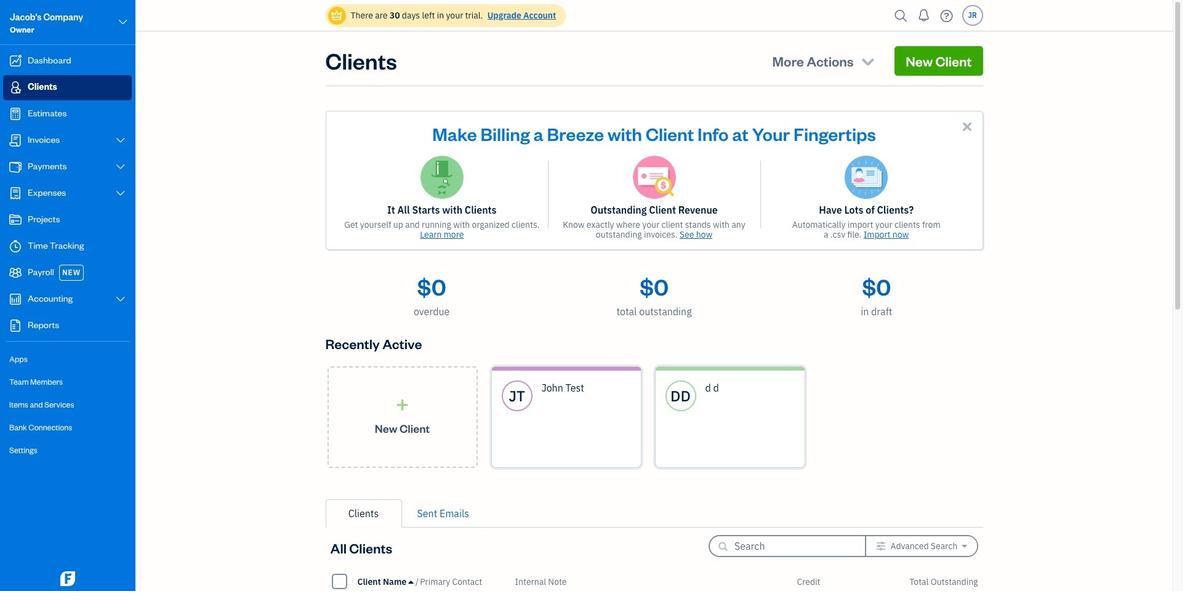 Task type: describe. For each thing, give the bounding box(es) containing it.
close image
[[960, 119, 974, 134]]

chevron large down image for "payment" image
[[115, 162, 126, 172]]

main element
[[0, 0, 166, 591]]

chart image
[[8, 293, 23, 305]]

expense image
[[8, 187, 23, 199]]

report image
[[8, 320, 23, 332]]

team image
[[8, 267, 23, 279]]

outstanding client revenue image
[[633, 156, 676, 199]]

timer image
[[8, 240, 23, 252]]

chevron large down image
[[115, 294, 126, 304]]

project image
[[8, 214, 23, 226]]

plus image
[[395, 399, 409, 411]]



Task type: locate. For each thing, give the bounding box(es) containing it.
search image
[[891, 6, 911, 25]]

go to help image
[[937, 6, 956, 25]]

notifications image
[[914, 3, 934, 28]]

payment image
[[8, 161, 23, 173]]

chevron large down image
[[117, 15, 129, 30], [115, 135, 126, 145], [115, 162, 126, 172], [115, 188, 126, 198]]

Search text field
[[734, 536, 845, 556]]

estimate image
[[8, 108, 23, 120]]

caretup image
[[409, 577, 413, 586]]

dashboard image
[[8, 55, 23, 67]]

client image
[[8, 81, 23, 94]]

invoice image
[[8, 134, 23, 147]]

have lots of clients? image
[[845, 156, 888, 199]]

freshbooks image
[[58, 571, 78, 586]]

chevron large down image for invoice icon
[[115, 135, 126, 145]]

chevron large down image for expense icon
[[115, 188, 126, 198]]

it all starts with clients image
[[420, 156, 464, 199]]

crown image
[[330, 9, 343, 22]]

chevrondown image
[[859, 52, 876, 70]]



Task type: vqa. For each thing, say whether or not it's contained in the screenshot.
project 'IMAGE'
yes



